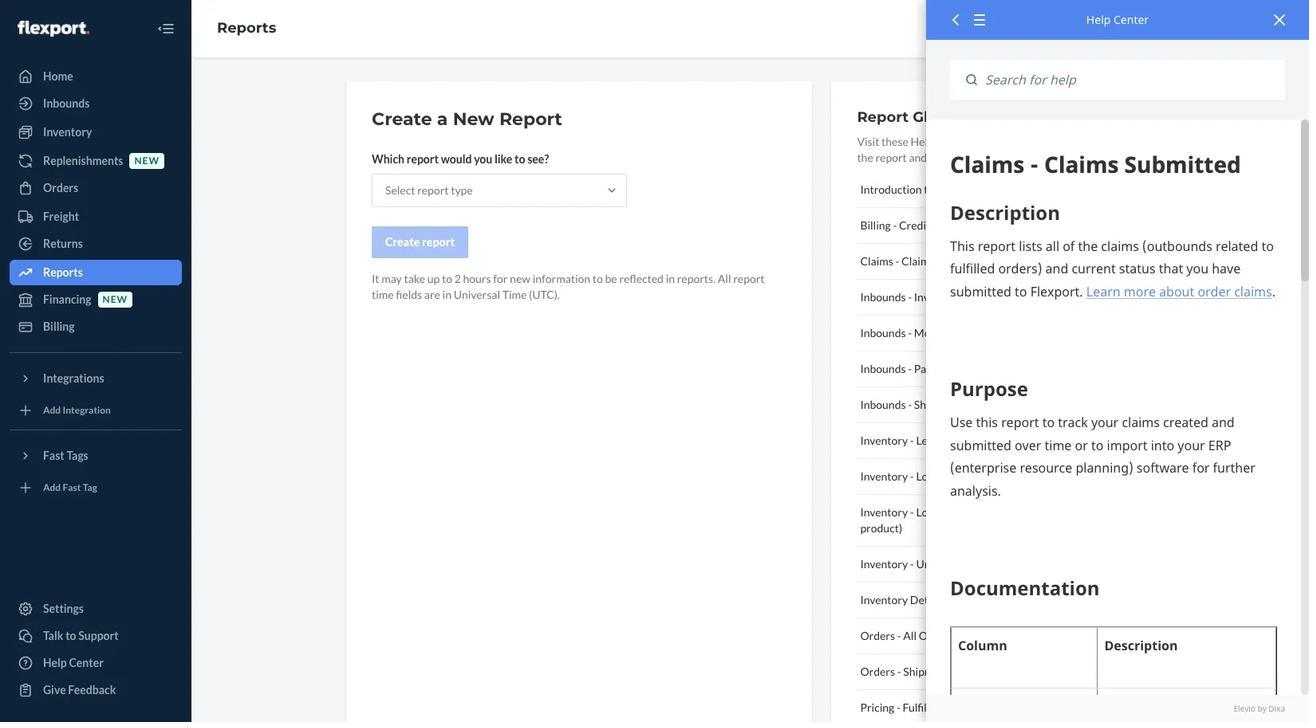 Task type: vqa. For each thing, say whether or not it's contained in the screenshot.
the left Zentail
no



Task type: describe. For each thing, give the bounding box(es) containing it.
and inside visit these help center articles to get a description of the report and column details.
[[909, 151, 927, 164]]

pricing - fulfillment fees for skus
[[860, 701, 1025, 715]]

fast tags button
[[10, 444, 182, 469]]

submitted
[[937, 254, 988, 268]]

visit
[[857, 135, 879, 148]]

universal
[[454, 288, 500, 302]]

take
[[404, 272, 425, 286]]

see?
[[527, 152, 549, 166]]

create for create a new report
[[372, 108, 432, 130]]

0 vertical spatial a
[[437, 108, 448, 130]]

create a new report
[[372, 108, 562, 130]]

elevio by dixa link
[[950, 703, 1285, 715]]

1 vertical spatial fast
[[63, 482, 81, 494]]

fast inside dropdown button
[[43, 449, 64, 463]]

fees
[[957, 701, 980, 715]]

talk to support button
[[10, 624, 182, 649]]

freight link
[[10, 204, 182, 230]]

- for inbounds - packages
[[908, 362, 912, 376]]

help center link
[[10, 651, 182, 676]]

feedback
[[68, 684, 116, 697]]

description
[[1049, 135, 1104, 148]]

to inside 'button'
[[66, 629, 76, 643]]

orders for orders - all orders
[[860, 629, 895, 643]]

talk to support
[[43, 629, 119, 643]]

inventory link
[[10, 120, 182, 145]]

skus
[[999, 701, 1025, 715]]

time
[[502, 288, 527, 302]]

are
[[424, 288, 440, 302]]

fast tags
[[43, 449, 88, 463]]

be
[[605, 272, 617, 286]]

0 vertical spatial reports link
[[217, 19, 276, 37]]

elevio by dixa
[[1234, 703, 1285, 715]]

these
[[882, 135, 909, 148]]

add for add fast tag
[[43, 482, 61, 494]]

(single
[[1027, 506, 1059, 519]]

1 vertical spatial help center
[[43, 657, 104, 670]]

plan
[[958, 398, 980, 412]]

to left be
[[593, 272, 603, 286]]

for inside the it may take up to 2 hours for new information to be reflected in reports. all report time fields are in universal time (utc).
[[493, 272, 508, 286]]

dixa
[[1269, 703, 1285, 715]]

introduction
[[860, 183, 922, 196]]

2 vertical spatial reconciliation
[[982, 398, 1052, 412]]

reports.
[[677, 272, 716, 286]]

of
[[1106, 135, 1116, 148]]

create report button
[[372, 227, 468, 258]]

to right like
[[515, 152, 525, 166]]

- for inbounds - inventory reconciliation
[[908, 290, 912, 304]]

create report
[[385, 235, 455, 249]]

- for billing - credits report
[[893, 219, 897, 232]]

create for create report
[[385, 235, 420, 249]]

new for replenishments
[[134, 155, 160, 167]]

it
[[372, 272, 379, 286]]

fefo for (single
[[997, 506, 1025, 519]]

to left 2
[[442, 272, 452, 286]]

inventory for inventory - lot tracking and fefo (all products)
[[860, 470, 908, 483]]

0 vertical spatial reports
[[217, 19, 276, 37]]

lot for inventory - lot tracking and fefo (all products)
[[916, 470, 932, 483]]

inventory - lot tracking and fefo (single product) button
[[857, 495, 1117, 547]]

new
[[453, 108, 494, 130]]

Search search field
[[977, 60, 1285, 100]]

billing for billing
[[43, 320, 75, 333]]

billing - credits report
[[860, 219, 971, 232]]

center inside visit these help center articles to get a description of the report and column details.
[[936, 135, 970, 148]]

new inside the it may take up to 2 hours for new information to be reflected in reports. all report time fields are in universal time (utc).
[[510, 272, 530, 286]]

to inside visit these help center articles to get a description of the report and column details.
[[1011, 135, 1021, 148]]

you
[[474, 152, 492, 166]]

support
[[78, 629, 119, 643]]

inbounds for inbounds
[[43, 97, 90, 110]]

add fast tag
[[43, 482, 97, 494]]

inbounds for inbounds - packages
[[860, 362, 906, 376]]

talk
[[43, 629, 63, 643]]

report for which report would you like to see?
[[407, 152, 439, 166]]

inbounds for inbounds - shipping plan reconciliation
[[860, 398, 906, 412]]

report glossary
[[857, 108, 977, 126]]

packages
[[914, 362, 959, 376]]

center inside help center link
[[69, 657, 104, 670]]

inventory - lot tracking and fefo (all products)
[[860, 470, 1091, 483]]

claims - claims submitted
[[860, 254, 988, 268]]

inventory - levels today
[[860, 434, 978, 448]]

billing for billing - credits report
[[860, 219, 891, 232]]

(utc).
[[529, 288, 560, 302]]

1 horizontal spatial help center
[[1086, 12, 1149, 27]]

inbounds - shipping plan reconciliation
[[860, 398, 1052, 412]]

select report type
[[385, 183, 473, 197]]

billing link
[[10, 314, 182, 340]]

up
[[427, 272, 440, 286]]

integrations button
[[10, 366, 182, 392]]

hours
[[463, 272, 491, 286]]

details
[[910, 594, 945, 607]]

and for inventory - lot tracking and fefo (single product)
[[976, 506, 994, 519]]

tracking for (single
[[934, 506, 974, 519]]

which
[[372, 152, 404, 166]]

- for inbounds - monthly reconciliation
[[908, 326, 912, 340]]

storage inside "button"
[[1009, 558, 1047, 571]]

today
[[949, 434, 978, 448]]

inbounds - packages button
[[857, 352, 1117, 388]]

2 vertical spatial help
[[43, 657, 67, 670]]

monthly
[[914, 326, 956, 340]]

it may take up to 2 hours for new information to be reflected in reports. all report time fields are in universal time (utc).
[[372, 272, 765, 302]]

would
[[441, 152, 472, 166]]

get
[[1023, 135, 1039, 148]]

- for orders - all orders
[[897, 629, 901, 643]]

0 horizontal spatial in
[[442, 288, 452, 302]]

reconciliation for inbounds - inventory reconciliation
[[964, 290, 1034, 304]]

- right details
[[947, 594, 951, 607]]

- for inventory - lot tracking and fefo (all products)
[[910, 470, 914, 483]]

tracking for (all
[[934, 470, 974, 483]]

credits
[[899, 219, 935, 232]]

inbounds - monthly reconciliation button
[[857, 316, 1117, 352]]

report inside visit these help center articles to get a description of the report and column details.
[[875, 151, 907, 164]]

orders for orders
[[43, 181, 78, 195]]

inbounds for inbounds - inventory reconciliation
[[860, 290, 906, 304]]

0 vertical spatial help
[[1086, 12, 1111, 27]]

add integration link
[[10, 398, 182, 424]]

long
[[956, 558, 979, 571]]

add integration
[[43, 405, 111, 417]]

reporting
[[937, 183, 985, 196]]

orders - shipments button
[[857, 655, 1117, 691]]

help inside visit these help center articles to get a description of the report and column details.
[[911, 135, 934, 148]]



Task type: locate. For each thing, give the bounding box(es) containing it.
0 horizontal spatial help center
[[43, 657, 104, 670]]

type
[[451, 183, 473, 197]]

storage
[[1009, 558, 1047, 571], [995, 594, 1033, 607]]

1 tracking from the top
[[934, 470, 974, 483]]

details.
[[967, 151, 1002, 164]]

levels
[[916, 434, 947, 448]]

fields
[[396, 288, 422, 302]]

help center up search search field
[[1086, 12, 1149, 27]]

1 vertical spatial for
[[982, 701, 996, 715]]

- for pricing - fulfillment fees for skus
[[897, 701, 901, 715]]

- up orders - shipments at the bottom
[[897, 629, 901, 643]]

lot down the inventory - levels today
[[916, 470, 932, 483]]

2 add from the top
[[43, 482, 61, 494]]

0 horizontal spatial reports link
[[10, 260, 182, 286]]

a left new
[[437, 108, 448, 130]]

fast left tags
[[43, 449, 64, 463]]

report for create report
[[422, 235, 455, 249]]

and for inventory - lot tracking and fefo (all products)
[[976, 470, 994, 483]]

inventory - levels today button
[[857, 424, 1117, 460]]

report up select report type
[[407, 152, 439, 166]]

- down the billing - credits report in the top of the page
[[895, 254, 899, 268]]

storage inside button
[[995, 594, 1033, 607]]

2 horizontal spatial help
[[1086, 12, 1111, 27]]

inbounds - inventory reconciliation
[[860, 290, 1034, 304]]

- left monthly
[[908, 326, 912, 340]]

settings link
[[10, 597, 182, 622]]

for up time
[[493, 272, 508, 286]]

1 horizontal spatial report
[[857, 108, 909, 126]]

inventory up replenishments
[[43, 125, 92, 139]]

orders up orders - shipments at the bottom
[[860, 629, 895, 643]]

0 horizontal spatial help
[[43, 657, 67, 670]]

lot up units
[[916, 506, 932, 519]]

2 horizontal spatial center
[[1114, 12, 1149, 27]]

1 claims from the left
[[860, 254, 893, 268]]

inbounds left the packages
[[860, 362, 906, 376]]

inventory inside button
[[860, 434, 908, 448]]

new up time
[[510, 272, 530, 286]]

add down fast tags
[[43, 482, 61, 494]]

claims - claims submitted button
[[857, 244, 1117, 280]]

1 horizontal spatial claims
[[902, 254, 935, 268]]

2 lot from the top
[[916, 506, 932, 519]]

1 vertical spatial reports link
[[10, 260, 182, 286]]

may
[[382, 272, 402, 286]]

report
[[875, 151, 907, 164], [407, 152, 439, 166], [417, 183, 449, 197], [422, 235, 455, 249], [733, 272, 765, 286]]

0 vertical spatial lot
[[916, 470, 932, 483]]

1 fefo from the top
[[997, 470, 1025, 483]]

financing
[[43, 293, 91, 306]]

0 vertical spatial help center
[[1086, 12, 1149, 27]]

-
[[893, 219, 897, 232], [895, 254, 899, 268], [908, 290, 912, 304], [908, 326, 912, 340], [908, 362, 912, 376], [908, 398, 912, 412], [910, 434, 914, 448], [910, 470, 914, 483], [910, 506, 914, 519], [910, 558, 914, 571], [947, 594, 951, 607], [897, 629, 901, 643], [897, 665, 901, 679], [897, 701, 901, 715]]

pricing
[[860, 701, 894, 715]]

shipping
[[914, 398, 956, 412]]

inventory - lot tracking and fefo (all products) button
[[857, 460, 1117, 495]]

inventory up orders - all orders
[[860, 594, 908, 607]]

1 vertical spatial reconciliation
[[958, 326, 1027, 340]]

1 vertical spatial help
[[911, 135, 934, 148]]

1 horizontal spatial reports
[[217, 19, 276, 37]]

fast
[[43, 449, 64, 463], [63, 482, 81, 494]]

create up which in the top left of the page
[[372, 108, 432, 130]]

storage right reserve
[[995, 594, 1033, 607]]

inbounds down home
[[43, 97, 90, 110]]

fefo left (all
[[997, 470, 1025, 483]]

center down talk to support
[[69, 657, 104, 670]]

and inside "inventory - lot tracking and fefo (single product)"
[[976, 506, 994, 519]]

2 tracking from the top
[[934, 506, 974, 519]]

information
[[533, 272, 590, 286]]

2 vertical spatial center
[[69, 657, 104, 670]]

shipments
[[903, 665, 955, 679]]

0 vertical spatial storage
[[1009, 558, 1047, 571]]

1 add from the top
[[43, 405, 61, 417]]

2 vertical spatial and
[[976, 506, 994, 519]]

tracking down today
[[934, 470, 974, 483]]

flexport logo image
[[18, 21, 89, 36]]

1 lot from the top
[[916, 470, 932, 483]]

- left the levels
[[910, 434, 914, 448]]

orders up shipments
[[919, 629, 954, 643]]

1 vertical spatial all
[[903, 629, 917, 643]]

1 horizontal spatial center
[[936, 135, 970, 148]]

1 vertical spatial billing
[[43, 320, 75, 333]]

0 horizontal spatial all
[[718, 272, 731, 286]]

1 vertical spatial reports
[[43, 266, 83, 279]]

all inside the it may take up to 2 hours for new information to be reflected in reports. all report time fields are in universal time (utc).
[[718, 272, 731, 286]]

to right talk
[[66, 629, 76, 643]]

time
[[372, 288, 394, 302]]

- for orders - shipments
[[897, 665, 901, 679]]

0 vertical spatial center
[[1114, 12, 1149, 27]]

0 horizontal spatial a
[[437, 108, 448, 130]]

report inside button
[[422, 235, 455, 249]]

- for inventory - lot tracking and fefo (single product)
[[910, 506, 914, 519]]

lot inside "inventory - lot tracking and fefo (single product)"
[[916, 506, 932, 519]]

a inside visit these help center articles to get a description of the report and column details.
[[1041, 135, 1047, 148]]

- for inventory - levels today
[[910, 434, 914, 448]]

- for inbounds - shipping plan reconciliation
[[908, 398, 912, 412]]

inventory left the levels
[[860, 434, 908, 448]]

report right 'reports.'
[[733, 272, 765, 286]]

reports link
[[217, 19, 276, 37], [10, 260, 182, 286]]

like
[[495, 152, 512, 166]]

reserve
[[953, 594, 993, 607]]

0 vertical spatial fefo
[[997, 470, 1025, 483]]

0 vertical spatial fast
[[43, 449, 64, 463]]

inbounds - packages
[[860, 362, 959, 376]]

report down the reporting
[[937, 219, 971, 232]]

- inside button
[[910, 434, 914, 448]]

tracking inside "inventory - lot tracking and fefo (single product)"
[[934, 506, 974, 519]]

1 vertical spatial add
[[43, 482, 61, 494]]

inventory for inventory details - reserve storage
[[860, 594, 908, 607]]

elevio
[[1234, 703, 1256, 715]]

- right pricing
[[897, 701, 901, 715]]

orders - shipments
[[860, 665, 955, 679]]

2 horizontal spatial new
[[510, 272, 530, 286]]

in inside "button"
[[945, 558, 954, 571]]

lot for inventory - lot tracking and fefo (single product)
[[916, 506, 932, 519]]

orders up pricing
[[860, 665, 895, 679]]

2 fefo from the top
[[997, 506, 1025, 519]]

1 vertical spatial and
[[976, 470, 994, 483]]

1 vertical spatial new
[[510, 272, 530, 286]]

- down the inventory - levels today
[[910, 470, 914, 483]]

storage right term
[[1009, 558, 1047, 571]]

- for claims - claims submitted
[[895, 254, 899, 268]]

inventory
[[43, 125, 92, 139], [914, 290, 962, 304], [860, 434, 908, 448], [860, 470, 908, 483], [860, 506, 908, 519], [860, 558, 908, 571], [860, 594, 908, 607]]

and down "inventory - levels today" button
[[976, 470, 994, 483]]

report up these
[[857, 108, 909, 126]]

1 horizontal spatial all
[[903, 629, 917, 643]]

0 vertical spatial for
[[493, 272, 508, 286]]

report for select report type
[[417, 183, 449, 197]]

fefo inside "inventory - lot tracking and fefo (single product)"
[[997, 506, 1025, 519]]

visit these help center articles to get a description of the report and column details.
[[857, 135, 1116, 164]]

give
[[43, 684, 66, 697]]

give feedback
[[43, 684, 116, 697]]

1 vertical spatial storage
[[995, 594, 1033, 607]]

0 vertical spatial in
[[666, 272, 675, 286]]

articles
[[973, 135, 1009, 148]]

inbounds down inbounds - packages
[[860, 398, 906, 412]]

units
[[916, 558, 942, 571]]

- up 'inventory - units in long term storage' on the right of the page
[[910, 506, 914, 519]]

to left get
[[1011, 135, 1021, 148]]

which report would you like to see?
[[372, 152, 549, 166]]

report up the up
[[422, 235, 455, 249]]

0 vertical spatial create
[[372, 108, 432, 130]]

new for financing
[[103, 294, 128, 306]]

orders up freight at the top left
[[43, 181, 78, 195]]

inventory - units in long term storage
[[860, 558, 1047, 571]]

report for create a new report
[[499, 108, 562, 130]]

all up orders - shipments at the bottom
[[903, 629, 917, 643]]

fefo for (all
[[997, 470, 1025, 483]]

1 horizontal spatial a
[[1041, 135, 1047, 148]]

1 vertical spatial create
[[385, 235, 420, 249]]

help down report glossary
[[911, 135, 934, 148]]

0 horizontal spatial new
[[103, 294, 128, 306]]

inventory for inventory - lot tracking and fefo (single product)
[[860, 506, 908, 519]]

inventory inside "button"
[[860, 558, 908, 571]]

term
[[982, 558, 1007, 571]]

close navigation image
[[156, 19, 176, 38]]

0 horizontal spatial for
[[493, 272, 508, 286]]

- left the shipping
[[908, 398, 912, 412]]

inbounds link
[[10, 91, 182, 116]]

fulfillment
[[903, 701, 955, 715]]

all inside button
[[903, 629, 917, 643]]

inventory up product)
[[860, 506, 908, 519]]

1 vertical spatial lot
[[916, 506, 932, 519]]

1 vertical spatial center
[[936, 135, 970, 148]]

report inside button
[[937, 219, 971, 232]]

in right are
[[442, 288, 452, 302]]

integration
[[63, 405, 111, 417]]

inventory - units in long term storage button
[[857, 547, 1117, 583]]

report left the type
[[417, 183, 449, 197]]

to
[[1011, 135, 1021, 148], [515, 152, 525, 166], [924, 183, 934, 196], [442, 272, 452, 286], [593, 272, 603, 286], [66, 629, 76, 643]]

reconciliation for inbounds - monthly reconciliation
[[958, 326, 1027, 340]]

inventory inside "inventory - lot tracking and fefo (single product)"
[[860, 506, 908, 519]]

inventory details - reserve storage button
[[857, 583, 1117, 619]]

inbounds down claims - claims submitted
[[860, 290, 906, 304]]

0 vertical spatial billing
[[860, 219, 891, 232]]

billing down financing
[[43, 320, 75, 333]]

2 horizontal spatial report
[[937, 219, 971, 232]]

help center up 'give feedback'
[[43, 657, 104, 670]]

1 vertical spatial a
[[1041, 135, 1047, 148]]

fefo
[[997, 470, 1025, 483], [997, 506, 1025, 519]]

help up search search field
[[1086, 12, 1111, 27]]

home
[[43, 69, 73, 83]]

0 vertical spatial new
[[134, 155, 160, 167]]

0 vertical spatial add
[[43, 405, 61, 417]]

- inside "button"
[[910, 558, 914, 571]]

a right get
[[1041, 135, 1047, 148]]

all right 'reports.'
[[718, 272, 731, 286]]

0 vertical spatial all
[[718, 272, 731, 286]]

1 vertical spatial fefo
[[997, 506, 1025, 519]]

inventory down the inventory - levels today
[[860, 470, 908, 483]]

1 horizontal spatial new
[[134, 155, 160, 167]]

inventory for inventory - units in long term storage
[[860, 558, 908, 571]]

help
[[1086, 12, 1111, 27], [911, 135, 934, 148], [43, 657, 67, 670]]

create inside button
[[385, 235, 420, 249]]

center up column
[[936, 135, 970, 148]]

introduction to reporting button
[[857, 172, 1117, 208]]

1 horizontal spatial reports link
[[217, 19, 276, 37]]

reconciliation down claims - claims submitted button
[[964, 290, 1034, 304]]

help up "give" in the bottom of the page
[[43, 657, 67, 670]]

billing inside button
[[860, 219, 891, 232]]

2 vertical spatial new
[[103, 294, 128, 306]]

and
[[909, 151, 927, 164], [976, 470, 994, 483], [976, 506, 994, 519]]

- inside "inventory - lot tracking and fefo (single product)"
[[910, 506, 914, 519]]

add for add integration
[[43, 405, 61, 417]]

1 horizontal spatial for
[[982, 701, 996, 715]]

inventory - lot tracking and fefo (single product)
[[860, 506, 1059, 535]]

fast left tag
[[63, 482, 81, 494]]

1 horizontal spatial help
[[911, 135, 934, 148]]

pricing - fulfillment fees for skus button
[[857, 691, 1117, 723]]

freight
[[43, 210, 79, 223]]

- down claims - claims submitted
[[908, 290, 912, 304]]

fefo left (single
[[997, 506, 1025, 519]]

inventory for inventory
[[43, 125, 92, 139]]

add
[[43, 405, 61, 417], [43, 482, 61, 494]]

inbounds - inventory reconciliation button
[[857, 280, 1117, 316]]

billing - credits report button
[[857, 208, 1117, 244]]

in left long
[[945, 558, 954, 571]]

integrations
[[43, 372, 104, 385]]

1 horizontal spatial in
[[666, 272, 675, 286]]

product)
[[860, 522, 902, 535]]

to left the reporting
[[924, 183, 934, 196]]

replenishments
[[43, 154, 123, 168]]

reconciliation down inbounds - inventory reconciliation button on the top right of the page
[[958, 326, 1027, 340]]

report for billing - credits report
[[937, 219, 971, 232]]

reflected
[[619, 272, 664, 286]]

claims down the billing - credits report in the top of the page
[[860, 254, 893, 268]]

for
[[493, 272, 508, 286], [982, 701, 996, 715]]

glossary
[[913, 108, 977, 126]]

and left column
[[909, 151, 927, 164]]

center up search search field
[[1114, 12, 1149, 27]]

0 horizontal spatial claims
[[860, 254, 893, 268]]

billing
[[860, 219, 891, 232], [43, 320, 75, 333]]

for inside pricing - fulfillment fees for skus button
[[982, 701, 996, 715]]

inventory up monthly
[[914, 290, 962, 304]]

new up "billing" link
[[103, 294, 128, 306]]

0 horizontal spatial billing
[[43, 320, 75, 333]]

report inside the it may take up to 2 hours for new information to be reflected in reports. all report time fields are in universal time (utc).
[[733, 272, 765, 286]]

billing down "introduction"
[[860, 219, 891, 232]]

1 horizontal spatial billing
[[860, 219, 891, 232]]

inbounds - monthly reconciliation
[[860, 326, 1027, 340]]

create up "may"
[[385, 235, 420, 249]]

- left "credits"
[[893, 219, 897, 232]]

2 claims from the left
[[902, 254, 935, 268]]

center
[[1114, 12, 1149, 27], [936, 135, 970, 148], [69, 657, 104, 670]]

- for inventory - units in long term storage
[[910, 558, 914, 571]]

tag
[[83, 482, 97, 494]]

1 vertical spatial tracking
[[934, 506, 974, 519]]

to inside button
[[924, 183, 934, 196]]

for right fees
[[982, 701, 996, 715]]

1 vertical spatial in
[[442, 288, 452, 302]]

- left shipments
[[897, 665, 901, 679]]

claims down "credits"
[[902, 254, 935, 268]]

0 vertical spatial reconciliation
[[964, 290, 1034, 304]]

0 horizontal spatial report
[[499, 108, 562, 130]]

- left the packages
[[908, 362, 912, 376]]

inbounds for inbounds - monthly reconciliation
[[860, 326, 906, 340]]

select
[[385, 183, 415, 197]]

orders for orders - shipments
[[860, 665, 895, 679]]

tracking down inventory - lot tracking and fefo (all products)
[[934, 506, 974, 519]]

add left integration
[[43, 405, 61, 417]]

report up see?
[[499, 108, 562, 130]]

2 vertical spatial in
[[945, 558, 954, 571]]

report down these
[[875, 151, 907, 164]]

0 vertical spatial tracking
[[934, 470, 974, 483]]

and down inventory - lot tracking and fefo (all products) button
[[976, 506, 994, 519]]

inventory down product)
[[860, 558, 908, 571]]

0 vertical spatial and
[[909, 151, 927, 164]]

all
[[718, 272, 731, 286], [903, 629, 917, 643]]

inventory for inventory - levels today
[[860, 434, 908, 448]]

in left 'reports.'
[[666, 272, 675, 286]]

2 horizontal spatial in
[[945, 558, 954, 571]]

new up orders link
[[134, 155, 160, 167]]

returns link
[[10, 231, 182, 257]]

reconciliation down inbounds - packages button
[[982, 398, 1052, 412]]

0 horizontal spatial center
[[69, 657, 104, 670]]

- left units
[[910, 558, 914, 571]]

the
[[857, 151, 873, 164]]

orders - all orders button
[[857, 619, 1117, 655]]

orders - all orders
[[860, 629, 954, 643]]

0 horizontal spatial reports
[[43, 266, 83, 279]]

inbounds up inbounds - packages
[[860, 326, 906, 340]]



